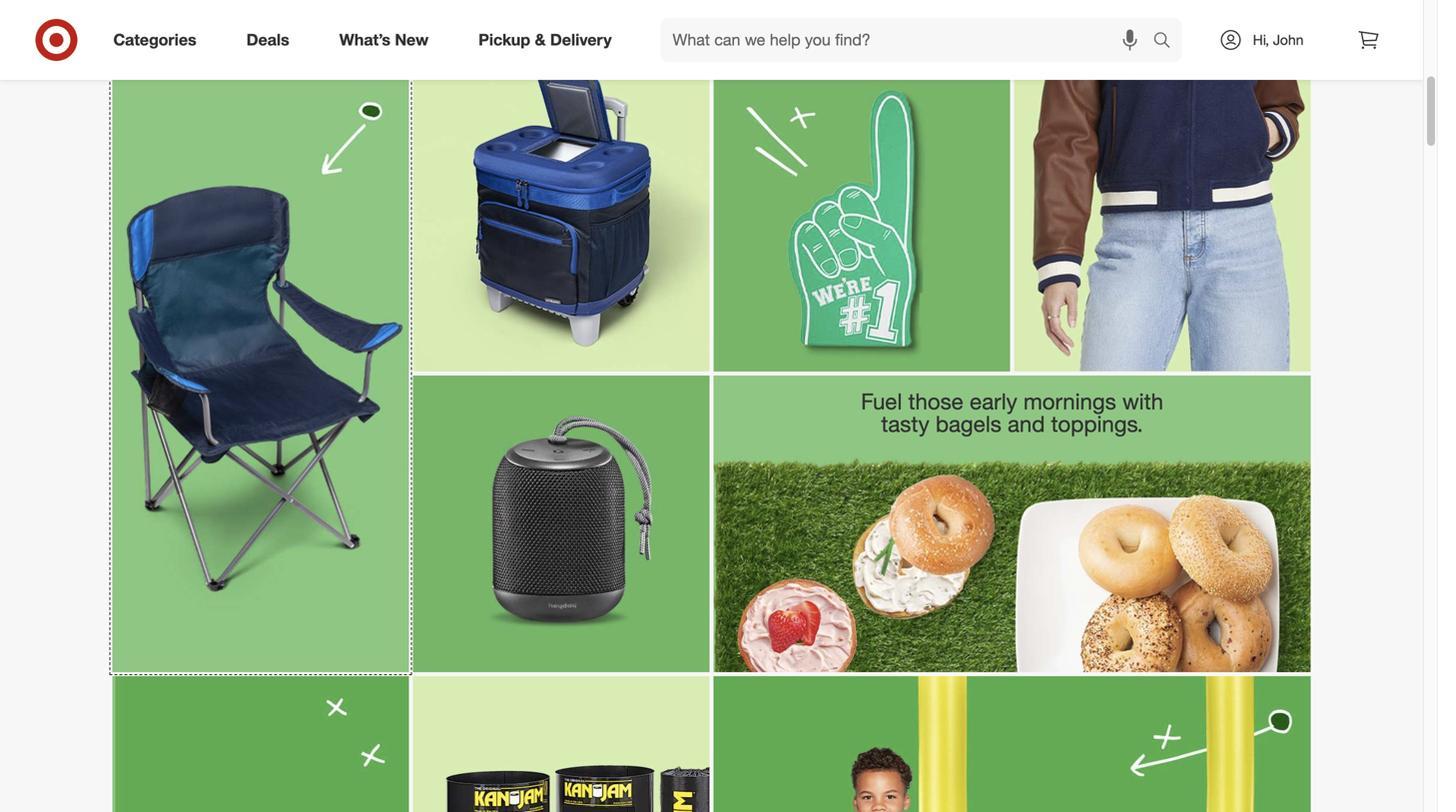 Task type: describe. For each thing, give the bounding box(es) containing it.
fuel those early mornings with tasty bagels and toppings.
[[861, 388, 1170, 437]]

what's new link
[[322, 18, 454, 62]]

What can we help you find? suggestions appear below search field
[[661, 18, 1159, 62]]

day vibes.
[[134, 27, 242, 56]]

mornings
[[1024, 388, 1117, 415]]

those
[[909, 388, 964, 415]]

categories
[[113, 30, 197, 50]]

pickup & delivery link
[[462, 18, 637, 62]]

day
[[134, 27, 173, 56]]

hi,
[[1254, 31, 1270, 48]]

bagels
[[936, 410, 1002, 437]]

tasty
[[882, 410, 930, 437]]

what's new
[[339, 30, 429, 50]]

pickup
[[479, 30, 531, 50]]



Task type: locate. For each thing, give the bounding box(es) containing it.
and
[[1008, 410, 1046, 437]]

what's
[[339, 30, 391, 50]]

fuel
[[861, 388, 903, 415]]

search button
[[1145, 18, 1193, 66]]

new
[[395, 30, 429, 50]]

categories link
[[96, 18, 222, 62]]

search
[[1145, 32, 1193, 52]]

with
[[1123, 388, 1164, 415]]

john
[[1274, 31, 1304, 48]]

vibes.
[[180, 27, 242, 56]]

&
[[535, 30, 546, 50]]

deals link
[[230, 18, 314, 62]]

deals
[[247, 30, 290, 50]]

early
[[970, 388, 1018, 415]]

hi, john
[[1254, 31, 1304, 48]]

toppings.
[[1052, 410, 1144, 437]]

pickup & delivery
[[479, 30, 612, 50]]

delivery
[[550, 30, 612, 50]]



Task type: vqa. For each thing, say whether or not it's contained in the screenshot.
Hi, John
yes



